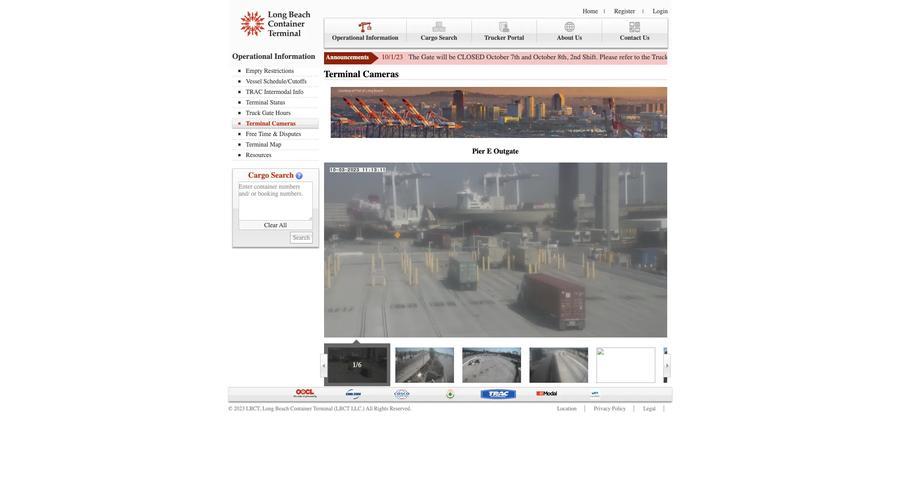 Task type: locate. For each thing, give the bounding box(es) containing it.
Enter container numbers and/ or booking numbers.  text field
[[239, 182, 313, 221]]

cargo up will
[[421, 34, 438, 41]]

1 | from the left
[[604, 8, 605, 15]]

1 horizontal spatial the
[[807, 53, 816, 61]]

llc.)
[[351, 406, 365, 412]]

operational
[[332, 34, 364, 41], [232, 52, 273, 61]]

menu bar containing empty restrictions
[[232, 67, 322, 161]]

privacy policy link
[[594, 406, 626, 412]]

| left 'login'
[[643, 8, 644, 15]]

to
[[635, 53, 640, 61]]

0 horizontal spatial october
[[487, 53, 509, 61]]

terminal cameras
[[324, 69, 399, 80]]

clear all
[[264, 222, 287, 229]]

gate inside empty restrictions vessel schedule/cutoffs trac intermodal info terminal status truck gate hours terminal cameras free time & disputes terminal map resources
[[262, 110, 274, 117]]

gate down status
[[262, 110, 274, 117]]

for
[[733, 53, 741, 61], [797, 53, 805, 61]]

0 horizontal spatial operational
[[232, 52, 273, 61]]

1 horizontal spatial gate
[[421, 53, 435, 61]]

cameras up the free time & disputes link
[[272, 120, 296, 127]]

truck
[[652, 53, 669, 61], [246, 110, 261, 117]]

outgate
[[494, 147, 519, 156]]

0 horizontal spatial us
[[575, 34, 582, 41]]

search
[[439, 34, 457, 41], [271, 171, 294, 180]]

1 horizontal spatial |
[[643, 8, 644, 15]]

1 us from the left
[[575, 34, 582, 41]]

truck down trac
[[246, 110, 261, 117]]

2 | from the left
[[643, 8, 644, 15]]

0 horizontal spatial for
[[733, 53, 741, 61]]

announcements
[[326, 54, 369, 61]]

hours left 'web'
[[685, 53, 703, 61]]

for right page
[[733, 53, 741, 61]]

further
[[743, 53, 762, 61]]

1 horizontal spatial cameras
[[363, 69, 399, 80]]

0 horizontal spatial menu bar
[[232, 67, 322, 161]]

0 horizontal spatial hours
[[276, 110, 291, 117]]

terminal up free
[[246, 120, 270, 127]]

0 vertical spatial menu bar
[[324, 18, 668, 48]]

october
[[487, 53, 509, 61], [534, 53, 556, 61]]

0 vertical spatial hours
[[685, 53, 703, 61]]

free time & disputes link
[[238, 131, 318, 138]]

privacy
[[594, 406, 611, 412]]

0 horizontal spatial all
[[279, 222, 287, 229]]

policy
[[612, 406, 626, 412]]

closed
[[458, 53, 485, 61]]

gate right the at the top of the page
[[421, 53, 435, 61]]

operational up announcements
[[332, 34, 364, 41]]

1 horizontal spatial operational
[[332, 34, 364, 41]]

cargo down resources
[[248, 171, 269, 180]]

gate
[[764, 53, 775, 61]]

1 vertical spatial hours
[[276, 110, 291, 117]]

None submit
[[290, 232, 313, 244]]

| right home link
[[604, 8, 605, 15]]

cargo
[[421, 34, 438, 41], [248, 171, 269, 180]]

cameras
[[363, 69, 399, 80], [272, 120, 296, 127]]

1 horizontal spatial october
[[534, 53, 556, 61]]

cargo search link
[[407, 20, 472, 42]]

0 vertical spatial cargo
[[421, 34, 438, 41]]

0 horizontal spatial operational information
[[232, 52, 315, 61]]

for right the details
[[797, 53, 805, 61]]

1 horizontal spatial search
[[439, 34, 457, 41]]

terminal cameras link
[[238, 120, 318, 127]]

menu bar containing operational information
[[324, 18, 668, 48]]

map
[[270, 141, 281, 148]]

hours up terminal cameras 'link' in the left of the page
[[276, 110, 291, 117]]

1 horizontal spatial us
[[643, 34, 650, 41]]

1 horizontal spatial menu bar
[[324, 18, 668, 48]]

1 horizontal spatial cargo
[[421, 34, 438, 41]]

the
[[409, 53, 420, 61]]

and
[[522, 53, 532, 61]]

all
[[279, 222, 287, 229], [366, 406, 373, 412]]

operational up empty
[[232, 52, 273, 61]]

legal link
[[644, 406, 656, 412]]

vessel schedule/cutoffs link
[[238, 78, 318, 85]]

all right llc.)
[[366, 406, 373, 412]]

0 vertical spatial cargo search
[[421, 34, 457, 41]]

all right clear
[[279, 222, 287, 229]]

menu bar
[[324, 18, 668, 48], [232, 67, 322, 161]]

search up be
[[439, 34, 457, 41]]

truck right to
[[652, 53, 669, 61]]

1 horizontal spatial for
[[797, 53, 805, 61]]

the right to
[[642, 53, 650, 61]]

0 horizontal spatial cameras
[[272, 120, 296, 127]]

cameras down the 10/1/23
[[363, 69, 399, 80]]

1 horizontal spatial operational information
[[332, 34, 399, 41]]

terminal left (lbct
[[313, 406, 333, 412]]

us right "contact"
[[643, 34, 650, 41]]

web
[[704, 53, 716, 61]]

0 vertical spatial cameras
[[363, 69, 399, 80]]

empty
[[246, 67, 263, 75]]

terminal status link
[[238, 99, 318, 106]]

trucker
[[485, 34, 506, 41]]

7th
[[511, 53, 520, 61]]

location
[[557, 406, 577, 412]]

us inside 'link'
[[643, 34, 650, 41]]

information up the 10/1/23
[[366, 34, 399, 41]]

0 horizontal spatial |
[[604, 8, 605, 15]]

0 vertical spatial truck
[[652, 53, 669, 61]]

terminal
[[324, 69, 361, 80], [246, 99, 268, 106], [246, 120, 270, 127], [246, 141, 268, 148], [313, 406, 333, 412]]

0 vertical spatial operational information
[[332, 34, 399, 41]]

1 horizontal spatial information
[[366, 34, 399, 41]]

10/1/23 the gate will be closed october 7th and october 8th, 2nd shift. please refer to the truck gate hours web page for further gate details for the week.
[[382, 53, 834, 61]]

gate left 'web'
[[670, 53, 684, 61]]

hours
[[685, 53, 703, 61], [276, 110, 291, 117]]

operational inside "link"
[[332, 34, 364, 41]]

october left 7th
[[487, 53, 509, 61]]

1 vertical spatial menu bar
[[232, 67, 322, 161]]

register link
[[615, 8, 635, 15]]

1 vertical spatial cameras
[[272, 120, 296, 127]]

resources link
[[238, 152, 318, 159]]

operational information up empty restrictions link
[[232, 52, 315, 61]]

privacy policy
[[594, 406, 626, 412]]

|
[[604, 8, 605, 15], [643, 8, 644, 15]]

0 vertical spatial operational
[[332, 34, 364, 41]]

terminal down announcements
[[324, 69, 361, 80]]

(lbct
[[334, 406, 350, 412]]

1 vertical spatial operational
[[232, 52, 273, 61]]

operational information inside "link"
[[332, 34, 399, 41]]

1 vertical spatial cargo search
[[248, 171, 294, 180]]

trac intermodal info link
[[238, 89, 318, 96]]

e
[[487, 147, 492, 156]]

0 horizontal spatial gate
[[262, 110, 274, 117]]

1 vertical spatial truck
[[246, 110, 261, 117]]

about us
[[557, 34, 582, 41]]

information up restrictions
[[275, 52, 315, 61]]

october right and
[[534, 53, 556, 61]]

1 october from the left
[[487, 53, 509, 61]]

us for about us
[[575, 34, 582, 41]]

0 vertical spatial all
[[279, 222, 287, 229]]

register
[[615, 8, 635, 15]]

all inside button
[[279, 222, 287, 229]]

0 vertical spatial search
[[439, 34, 457, 41]]

cargo search down resources link
[[248, 171, 294, 180]]

0 horizontal spatial the
[[642, 53, 650, 61]]

pier e outgate
[[472, 147, 519, 156]]

terminal map link
[[238, 141, 318, 148]]

1 the from the left
[[642, 53, 650, 61]]

1 vertical spatial information
[[275, 52, 315, 61]]

0 vertical spatial information
[[366, 34, 399, 41]]

8th,
[[558, 53, 569, 61]]

2nd
[[570, 53, 581, 61]]

us right about
[[575, 34, 582, 41]]

refer
[[620, 53, 633, 61]]

clear all button
[[239, 221, 313, 230]]

information
[[366, 34, 399, 41], [275, 52, 315, 61]]

2 us from the left
[[643, 34, 650, 41]]

contact
[[620, 34, 641, 41]]

cargo search
[[421, 34, 457, 41], [248, 171, 294, 180]]

the left 'week.'
[[807, 53, 816, 61]]

1 vertical spatial cargo
[[248, 171, 269, 180]]

search down resources link
[[271, 171, 294, 180]]

us
[[575, 34, 582, 41], [643, 34, 650, 41]]

0 horizontal spatial cargo
[[248, 171, 269, 180]]

page
[[718, 53, 731, 61]]

the
[[642, 53, 650, 61], [807, 53, 816, 61]]

1 horizontal spatial all
[[366, 406, 373, 412]]

gate
[[421, 53, 435, 61], [670, 53, 684, 61], [262, 110, 274, 117]]

contact us link
[[603, 20, 668, 42]]

operational information up announcements
[[332, 34, 399, 41]]

©
[[228, 406, 233, 412]]

1 vertical spatial search
[[271, 171, 294, 180]]

operational information
[[332, 34, 399, 41], [232, 52, 315, 61]]

be
[[449, 53, 456, 61]]

login
[[653, 8, 668, 15]]

0 horizontal spatial truck
[[246, 110, 261, 117]]

cargo search up will
[[421, 34, 457, 41]]

schedule/cutoffs
[[264, 78, 307, 85]]

1 vertical spatial operational information
[[232, 52, 315, 61]]



Task type: describe. For each thing, give the bounding box(es) containing it.
lbct,
[[246, 406, 261, 412]]

info
[[293, 89, 304, 96]]

truck gate hours link
[[238, 110, 318, 117]]

will
[[436, 53, 447, 61]]

0 horizontal spatial information
[[275, 52, 315, 61]]

intermodal
[[264, 89, 292, 96]]

contact us
[[620, 34, 650, 41]]

shift.
[[583, 53, 598, 61]]

1 horizontal spatial hours
[[685, 53, 703, 61]]

trucker portal
[[485, 34, 524, 41]]

restrictions
[[264, 67, 294, 75]]

2 october from the left
[[534, 53, 556, 61]]

disputes
[[279, 131, 301, 138]]

reserved.
[[390, 406, 412, 412]]

1 vertical spatial all
[[366, 406, 373, 412]]

truck inside empty restrictions vessel schedule/cutoffs trac intermodal info terminal status truck gate hours terminal cameras free time & disputes terminal map resources
[[246, 110, 261, 117]]

empty restrictions link
[[238, 67, 318, 75]]

about us link
[[537, 20, 603, 42]]

terminal down trac
[[246, 99, 268, 106]]

resources
[[246, 152, 272, 159]]

us for contact us
[[643, 34, 650, 41]]

1/6
[[353, 361, 362, 369]]

about
[[557, 34, 574, 41]]

2 the from the left
[[807, 53, 816, 61]]

long
[[263, 406, 274, 412]]

status
[[270, 99, 285, 106]]

vessel
[[246, 78, 262, 85]]

2023
[[234, 406, 245, 412]]

© 2023 lbct, long beach container terminal (lbct llc.) all rights reserved.
[[228, 406, 412, 412]]

please
[[600, 53, 618, 61]]

operational information link
[[324, 20, 407, 42]]

home link
[[583, 8, 598, 15]]

&
[[273, 131, 278, 138]]

cameras inside empty restrictions vessel schedule/cutoffs trac intermodal info terminal status truck gate hours terminal cameras free time & disputes terminal map resources
[[272, 120, 296, 127]]

clear
[[264, 222, 278, 229]]

login link
[[653, 8, 668, 15]]

beach
[[275, 406, 289, 412]]

0 horizontal spatial search
[[271, 171, 294, 180]]

1 horizontal spatial truck
[[652, 53, 669, 61]]

information inside "link"
[[366, 34, 399, 41]]

empty restrictions vessel schedule/cutoffs trac intermodal info terminal status truck gate hours terminal cameras free time & disputes terminal map resources
[[246, 67, 307, 159]]

free
[[246, 131, 257, 138]]

legal
[[644, 406, 656, 412]]

1 for from the left
[[733, 53, 741, 61]]

hours inside empty restrictions vessel schedule/cutoffs trac intermodal info terminal status truck gate hours terminal cameras free time & disputes terminal map resources
[[276, 110, 291, 117]]

2 horizontal spatial gate
[[670, 53, 684, 61]]

trac
[[246, 89, 263, 96]]

0 horizontal spatial cargo search
[[248, 171, 294, 180]]

details
[[777, 53, 795, 61]]

portal
[[508, 34, 524, 41]]

pier
[[472, 147, 485, 156]]

10/1/23
[[382, 53, 403, 61]]

container
[[290, 406, 312, 412]]

location link
[[557, 406, 577, 412]]

rights
[[374, 406, 388, 412]]

1 horizontal spatial cargo search
[[421, 34, 457, 41]]

home
[[583, 8, 598, 15]]

week.
[[817, 53, 834, 61]]

terminal up resources
[[246, 141, 268, 148]]

2 for from the left
[[797, 53, 805, 61]]

trucker portal link
[[472, 20, 537, 42]]

time
[[259, 131, 272, 138]]



Task type: vqa. For each thing, say whether or not it's contained in the screenshot.
Director, inside the jessica voit 'option'
no



